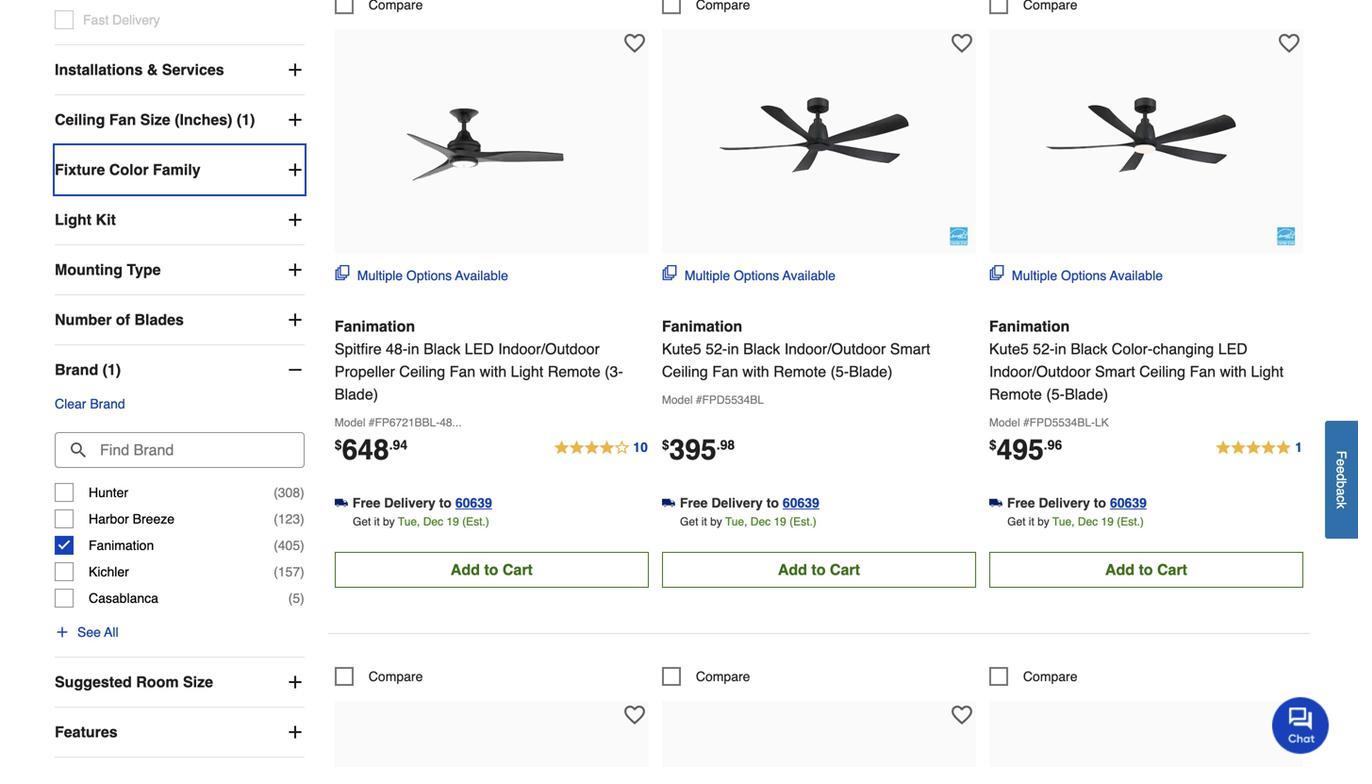 Task type: locate. For each thing, give the bounding box(es) containing it.
$ inside $ 495 .96
[[990, 437, 997, 452]]

plus image
[[286, 60, 305, 79], [286, 110, 305, 129], [286, 260, 305, 279], [286, 311, 305, 329], [55, 625, 70, 640], [286, 673, 305, 692], [286, 723, 305, 742]]

multiple options available for multiple options available link for fanimationkute5 52-in black indoor/outdoor smart ceiling fan with remote (5-blade) element on the top of the page
[[685, 268, 836, 283]]

2 horizontal spatial add to cart
[[1106, 561, 1188, 578]]

1 compare from the left
[[369, 669, 423, 684]]

cart for first add to cart button from the right
[[1158, 561, 1188, 578]]

brand right 'clear'
[[90, 396, 125, 411]]

free down 395
[[680, 495, 708, 510]]

0 vertical spatial (5-
[[831, 363, 849, 380]]

3 it from the left
[[1029, 515, 1035, 528]]

0 horizontal spatial model
[[335, 416, 366, 429]]

0 horizontal spatial remote
[[548, 363, 601, 380]]

get
[[353, 515, 371, 528], [680, 515, 699, 528], [1008, 515, 1026, 528]]

1 horizontal spatial compare
[[696, 669, 751, 684]]

1 vertical spatial (5-
[[1047, 385, 1065, 403]]

of
[[116, 311, 130, 328]]

in inside fanimation kute5 52-in black color-changing led indoor/outdoor smart ceiling fan with light remote (5-blade)
[[1055, 340, 1067, 357]]

.96
[[1044, 437, 1063, 452]]

black inside the fanimation spitfire 48-in black led indoor/outdoor propeller ceiling fan with light remote (3- blade)
[[424, 340, 461, 357]]

brand
[[55, 361, 98, 378], [90, 396, 125, 411]]

1 horizontal spatial $
[[662, 437, 670, 452]]

2 add from the left
[[778, 561, 808, 578]]

$ inside $ 395 .98
[[662, 437, 670, 452]]

fan inside the fanimation spitfire 48-in black led indoor/outdoor propeller ceiling fan with light remote (3- blade)
[[450, 363, 476, 380]]

fanimation
[[335, 317, 415, 335], [662, 317, 743, 335], [990, 317, 1070, 335], [89, 538, 154, 553]]

b
[[1335, 481, 1350, 488]]

2 free delivery to 60639 from the left
[[680, 495, 820, 510]]

2 horizontal spatial 60639
[[1111, 495, 1147, 510]]

options
[[407, 268, 452, 283], [734, 268, 780, 283], [1062, 268, 1107, 283]]

) down ( 123 )
[[300, 538, 305, 553]]

52- inside fanimation kute5 52-in black color-changing led indoor/outdoor smart ceiling fan with light remote (5-blade)
[[1033, 340, 1055, 357]]

e
[[1335, 459, 1350, 466], [1335, 466, 1350, 473]]

0 horizontal spatial available
[[455, 268, 508, 283]]

available up "color-"
[[1110, 268, 1163, 283]]

get for truck filled icon associated with 1st '60639' button from right
[[1008, 515, 1026, 528]]

1 multiple options available from the left
[[357, 268, 508, 283]]

2 horizontal spatial $
[[990, 437, 997, 452]]

3 multiple from the left
[[1012, 268, 1058, 283]]

in right spitfire
[[408, 340, 420, 357]]

number of blades
[[55, 311, 184, 328]]

3 available from the left
[[1110, 268, 1163, 283]]

plus image inside features button
[[286, 723, 305, 742]]

1 horizontal spatial black
[[744, 340, 781, 357]]

model up 495
[[990, 416, 1021, 429]]

52- inside the fanimation kute5 52-in black indoor/outdoor smart ceiling fan with remote (5-blade)
[[706, 340, 728, 357]]

plus image inside the 'light kit' button
[[286, 210, 305, 229]]

1 horizontal spatial truck filled image
[[662, 496, 675, 510]]

0 horizontal spatial smart
[[890, 340, 931, 357]]

see
[[77, 625, 101, 640]]

it down $ 648 .94
[[374, 515, 380, 528]]

2 led from the left
[[1219, 340, 1248, 357]]

free delivery to 60639 down .96
[[1008, 495, 1147, 510]]

2 horizontal spatial cart
[[1158, 561, 1188, 578]]

0 horizontal spatial tue,
[[398, 515, 420, 528]]

1 horizontal spatial free
[[680, 495, 708, 510]]

by for truck filled icon associated with 1st '60639' button from right
[[1038, 515, 1050, 528]]

2 available from the left
[[783, 268, 836, 283]]

2 ) from the top
[[300, 511, 305, 527]]

light kit button
[[55, 195, 305, 244]]

1 multiple from the left
[[357, 268, 403, 283]]

3 ) from the top
[[300, 538, 305, 553]]

2 horizontal spatial multiple options available link
[[990, 265, 1163, 285]]

2 with from the left
[[743, 363, 770, 380]]

2 horizontal spatial get
[[1008, 515, 1026, 528]]

truck filled image down 495
[[990, 496, 1003, 510]]

5014170921 element
[[335, 667, 423, 686]]

1 plus image from the top
[[286, 160, 305, 179]]

# for fanimation kute5 52-in black indoor/outdoor smart ceiling fan with remote (5-blade)
[[696, 393, 703, 407]]

2 horizontal spatial blade)
[[1065, 385, 1109, 403]]

truck filled image right "( 308 )"
[[335, 496, 348, 510]]

52-
[[706, 340, 728, 357], [1033, 340, 1055, 357]]

# up actual price $495.96 element
[[1024, 416, 1030, 429]]

1 horizontal spatial add
[[778, 561, 808, 578]]

# for fanimation spitfire 48-in black led indoor/outdoor propeller ceiling fan with light remote (3- blade)
[[369, 416, 375, 429]]

1 horizontal spatial options
[[734, 268, 780, 283]]

1 horizontal spatial light
[[511, 363, 544, 380]]

casablanca
[[89, 591, 158, 606]]

1 horizontal spatial blade)
[[849, 363, 893, 380]]

157
[[278, 564, 300, 579]]

1 add from the left
[[451, 561, 480, 578]]

2 black from the left
[[744, 340, 781, 357]]

( up ( 405 )
[[274, 511, 278, 527]]

it down actual price $395.98 element
[[702, 515, 707, 528]]

size inside suggested room size button
[[183, 673, 213, 691]]

2 multiple options available from the left
[[685, 268, 836, 283]]

1 horizontal spatial tue,
[[726, 515, 748, 528]]

ceiling fan size (inches) (1)
[[55, 111, 255, 128]]

free delivery to 60639
[[353, 495, 492, 510], [680, 495, 820, 510], [1008, 495, 1147, 510]]

actual price $395.98 element
[[662, 433, 735, 466]]

2 get it by tue, dec 19 (est.) from the left
[[680, 515, 817, 528]]

2 plus image from the top
[[286, 210, 305, 229]]

( down ( 123 )
[[274, 538, 278, 553]]

available up the fanimation spitfire 48-in black led indoor/outdoor propeller ceiling fan with light remote (3- blade)
[[455, 268, 508, 283]]

get down 495
[[1008, 515, 1026, 528]]

fan inside fanimation kute5 52-in black color-changing led indoor/outdoor smart ceiling fan with light remote (5-blade)
[[1190, 363, 1216, 380]]

( down ( 405 )
[[274, 564, 278, 579]]

( for 123
[[274, 511, 278, 527]]

19 for 2nd '60639' button from the left
[[774, 515, 787, 528]]

0 horizontal spatial dec
[[423, 515, 444, 528]]

# up actual price $395.98 element
[[696, 393, 703, 407]]

1 horizontal spatial get it by tue, dec 19 (est.)
[[680, 515, 817, 528]]

1 by from the left
[[383, 515, 395, 528]]

fanimation kute5 52-in black indoor/outdoor smart ceiling fan with remote (5-blade)
[[662, 317, 931, 380]]

1 cart from the left
[[503, 561, 533, 578]]

fanimation for kute5 52-in black indoor/outdoor smart ceiling fan with remote (5-blade)
[[662, 317, 743, 335]]

19 for 1st '60639' button from right
[[1102, 515, 1114, 528]]

delivery down .94
[[384, 495, 436, 510]]

with inside fanimation kute5 52-in black color-changing led indoor/outdoor smart ceiling fan with light remote (5-blade)
[[1220, 363, 1247, 380]]

remote
[[548, 363, 601, 380], [774, 363, 827, 380], [990, 385, 1043, 403]]

plus image for fixture color family
[[286, 160, 305, 179]]

3 in from the left
[[1055, 340, 1067, 357]]

3 get it by tue, dec 19 (est.) from the left
[[1008, 515, 1144, 528]]

cart
[[503, 561, 533, 578], [830, 561, 860, 578], [1158, 561, 1188, 578]]

1 multiple options available link from the left
[[335, 265, 508, 285]]

dec
[[423, 515, 444, 528], [751, 515, 771, 528], [1078, 515, 1098, 528]]

2 horizontal spatial by
[[1038, 515, 1050, 528]]

0 horizontal spatial get
[[353, 515, 371, 528]]

2 horizontal spatial 60639 button
[[1111, 493, 1147, 512]]

2 get from the left
[[680, 515, 699, 528]]

60639 button
[[456, 493, 492, 512], [783, 493, 820, 512], [1111, 493, 1147, 512]]

mounting
[[55, 261, 123, 278]]

0 horizontal spatial 60639
[[456, 495, 492, 510]]

by down $ 495 .96
[[1038, 515, 1050, 528]]

heart outline image
[[1279, 33, 1300, 54], [624, 705, 645, 725], [1279, 705, 1300, 725]]

0 horizontal spatial 19
[[447, 515, 459, 528]]

in left "color-"
[[1055, 340, 1067, 357]]

5014170987 element
[[990, 0, 1078, 14]]

installations & services
[[55, 61, 224, 78]]

color
[[109, 161, 149, 178]]

2 60639 button from the left
[[783, 493, 820, 512]]

fp6721bbl-
[[375, 416, 440, 429]]

get down 395
[[680, 515, 699, 528]]

tue, down .96
[[1053, 515, 1075, 528]]

harbor breeze
[[89, 511, 175, 527]]

1 horizontal spatial remote
[[774, 363, 827, 380]]

plus image inside fixture color family button
[[286, 160, 305, 179]]

1 it from the left
[[374, 515, 380, 528]]

truck filled image
[[335, 496, 348, 510], [662, 496, 675, 510], [990, 496, 1003, 510]]

1 led from the left
[[465, 340, 494, 357]]

get it by tue, dec 19 (est.) down .96
[[1008, 515, 1144, 528]]

light
[[55, 211, 92, 228], [511, 363, 544, 380], [1251, 363, 1284, 380]]

2 dec from the left
[[751, 515, 771, 528]]

(5- inside the fanimation kute5 52-in black indoor/outdoor smart ceiling fan with remote (5-blade)
[[831, 363, 849, 380]]

smart inside the fanimation kute5 52-in black indoor/outdoor smart ceiling fan with remote (5-blade)
[[890, 340, 931, 357]]

ceiling up model # fpd5534bl
[[662, 363, 708, 380]]

size right room
[[183, 673, 213, 691]]

kute5 up the model # fpd5534bl-lk
[[990, 340, 1029, 357]]

5 ) from the top
[[300, 591, 305, 606]]

dec for 1st '60639' button from right
[[1078, 515, 1098, 528]]

1 in from the left
[[408, 340, 420, 357]]

free delivery to 60639 down .98
[[680, 495, 820, 510]]

brand (1)
[[55, 361, 121, 378]]

fanimation for kute5 52-in black color-changing led indoor/outdoor smart ceiling fan with light remote (5-blade)
[[990, 317, 1070, 335]]

1 ) from the top
[[300, 485, 305, 500]]

2 free from the left
[[680, 495, 708, 510]]

1 horizontal spatial add to cart
[[778, 561, 860, 578]]

( up ( 123 )
[[274, 485, 278, 500]]

fanimation inside fanimation kute5 52-in black color-changing led indoor/outdoor smart ceiling fan with light remote (5-blade)
[[990, 317, 1070, 335]]

1 horizontal spatial dec
[[751, 515, 771, 528]]

2 horizontal spatial remote
[[990, 385, 1043, 403]]

2 multiple from the left
[[685, 268, 730, 283]]

0 vertical spatial smart
[[890, 340, 931, 357]]

(est.) for 2nd '60639' button from the left
[[790, 515, 817, 528]]

3 60639 button from the left
[[1111, 493, 1147, 512]]

1 horizontal spatial kute5
[[990, 340, 1029, 357]]

by
[[383, 515, 395, 528], [711, 515, 723, 528], [1038, 515, 1050, 528]]

2 60639 from the left
[[783, 495, 820, 510]]

multiple options available link for fanimationkute5 52-in black color-changing led indoor/outdoor smart ceiling fan with light remote (5-blade) element
[[990, 265, 1163, 285]]

features button
[[55, 708, 305, 757]]

add to cart
[[451, 561, 533, 578], [778, 561, 860, 578], [1106, 561, 1188, 578]]

$ for 395
[[662, 437, 670, 452]]

0 horizontal spatial cart
[[503, 561, 533, 578]]

Find Brand text field
[[55, 432, 305, 468]]

(est.) for first '60639' button from left
[[462, 515, 489, 528]]

2 multiple options available link from the left
[[662, 265, 836, 285]]

1 with from the left
[[480, 363, 507, 380]]

2 horizontal spatial truck filled image
[[990, 496, 1003, 510]]

installations & services button
[[55, 45, 305, 94]]

0 horizontal spatial multiple options available link
[[335, 265, 508, 285]]

fan up 48...
[[450, 363, 476, 380]]

1 horizontal spatial in
[[728, 340, 739, 357]]

3 19 from the left
[[1102, 515, 1114, 528]]

fan up the fpd5534bl
[[713, 363, 739, 380]]

3 free delivery to 60639 from the left
[[1008, 495, 1147, 510]]

0 horizontal spatial size
[[140, 111, 170, 128]]

5014169157 element
[[662, 0, 751, 14]]

0 horizontal spatial by
[[383, 515, 395, 528]]

propeller
[[335, 363, 395, 380]]

plus image inside mounting type button
[[286, 260, 305, 279]]

1 60639 from the left
[[456, 495, 492, 510]]

black inside fanimation kute5 52-in black color-changing led indoor/outdoor smart ceiling fan with light remote (5-blade)
[[1071, 340, 1108, 357]]

(est.) for 1st '60639' button from right
[[1117, 515, 1144, 528]]

multiple options available up the fanimation kute5 52-in black indoor/outdoor smart ceiling fan with remote (5-blade)
[[685, 268, 836, 283]]

0 horizontal spatial multiple
[[357, 268, 403, 283]]

with
[[480, 363, 507, 380], [743, 363, 770, 380], [1220, 363, 1247, 380]]

indoor/outdoor inside fanimation kute5 52-in black color-changing led indoor/outdoor smart ceiling fan with light remote (5-blade)
[[990, 363, 1091, 380]]

3 cart from the left
[[1158, 561, 1188, 578]]

get down 648
[[353, 515, 371, 528]]

4 stars image
[[553, 437, 649, 459]]

1002537620 element
[[662, 667, 751, 686]]

0 horizontal spatial multiple options available
[[357, 268, 508, 283]]

19
[[447, 515, 459, 528], [774, 515, 787, 528], [1102, 515, 1114, 528]]

add
[[451, 561, 480, 578], [778, 561, 808, 578], [1106, 561, 1135, 578]]

1 horizontal spatial #
[[696, 393, 703, 407]]

get it by tue, dec 19 (est.) down .98
[[680, 515, 817, 528]]

black left "color-"
[[1071, 340, 1108, 357]]

1 kute5 from the left
[[662, 340, 702, 357]]

fixture
[[55, 161, 105, 178]]

) down the ( 157 )
[[300, 591, 305, 606]]

options for multiple options available link for fanimationkute5 52-in black indoor/outdoor smart ceiling fan with remote (5-blade) element on the top of the page
[[734, 268, 780, 283]]

tue,
[[398, 515, 420, 528], [726, 515, 748, 528], [1053, 515, 1075, 528]]

3 tue, from the left
[[1053, 515, 1075, 528]]

0 horizontal spatial (est.)
[[462, 515, 489, 528]]

2 horizontal spatial light
[[1251, 363, 1284, 380]]

1 free delivery to 60639 from the left
[[353, 495, 492, 510]]

kute5 inside the fanimation kute5 52-in black indoor/outdoor smart ceiling fan with remote (5-blade)
[[662, 340, 702, 357]]

led right changing
[[1219, 340, 1248, 357]]

2 truck filled image from the left
[[662, 496, 675, 510]]

fanimation inside the fanimation spitfire 48-in black led indoor/outdoor propeller ceiling fan with light remote (3- blade)
[[335, 317, 415, 335]]

suggested
[[55, 673, 132, 691]]

2 horizontal spatial free
[[1008, 495, 1036, 510]]

2 horizontal spatial 19
[[1102, 515, 1114, 528]]

1 horizontal spatial 60639 button
[[783, 493, 820, 512]]

light up the 1 button
[[1251, 363, 1284, 380]]

free
[[353, 495, 381, 510], [680, 495, 708, 510], [1008, 495, 1036, 510]]

1 horizontal spatial available
[[783, 268, 836, 283]]

) up ( 123 )
[[300, 485, 305, 500]]

blade) inside the fanimation kute5 52-in black indoor/outdoor smart ceiling fan with remote (5-blade)
[[849, 363, 893, 380]]

( 123 )
[[274, 511, 305, 527]]

light inside the fanimation spitfire 48-in black led indoor/outdoor propeller ceiling fan with light remote (3- blade)
[[511, 363, 544, 380]]

model for spitfire 48-in black led indoor/outdoor propeller ceiling fan with light remote (3- blade)
[[335, 416, 366, 429]]

0 horizontal spatial indoor/outdoor
[[498, 340, 600, 357]]

3 multiple options available link from the left
[[990, 265, 1163, 285]]

delivery
[[112, 12, 160, 27], [384, 495, 436, 510], [712, 495, 763, 510], [1039, 495, 1091, 510]]

3 add to cart button from the left
[[990, 552, 1304, 588]]

3 compare from the left
[[1024, 669, 1078, 684]]

2 horizontal spatial free delivery to 60639
[[1008, 495, 1147, 510]]

1 free from the left
[[353, 495, 381, 510]]

308
[[278, 485, 300, 500]]

fanimation kute5 52-in black color-changing led indoor/outdoor smart ceiling fan with light remote (5-blade) image
[[1043, 39, 1251, 246]]

1 horizontal spatial (est.)
[[790, 515, 817, 528]]

black inside the fanimation kute5 52-in black indoor/outdoor smart ceiling fan with remote (5-blade)
[[744, 340, 781, 357]]

#
[[696, 393, 703, 407], [369, 416, 375, 429], [1024, 416, 1030, 429]]

in up the fpd5534bl
[[728, 340, 739, 357]]

led inside fanimation kute5 52-in black color-changing led indoor/outdoor smart ceiling fan with light remote (5-blade)
[[1219, 340, 1248, 357]]

plus image inside number of blades button
[[286, 311, 305, 329]]

( for 405
[[274, 538, 278, 553]]

by down $ 648 .94
[[383, 515, 395, 528]]

2 horizontal spatial with
[[1220, 363, 1247, 380]]

features
[[55, 723, 118, 741]]

model
[[662, 393, 693, 407], [335, 416, 366, 429], [990, 416, 1021, 429]]

) for ( 405 )
[[300, 538, 305, 553]]

multiple
[[357, 268, 403, 283], [685, 268, 730, 283], [1012, 268, 1058, 283]]

3 dec from the left
[[1078, 515, 1098, 528]]

1 horizontal spatial smart
[[1095, 363, 1136, 380]]

light left kit
[[55, 211, 92, 228]]

0 horizontal spatial $
[[335, 437, 342, 452]]

1 get it by tue, dec 19 (est.) from the left
[[353, 515, 489, 528]]

$ right "10"
[[662, 437, 670, 452]]

$ for 495
[[990, 437, 997, 452]]

delivery for truck filled icon associated with 2nd '60639' button from the left
[[712, 495, 763, 510]]

2 compare from the left
[[696, 669, 751, 684]]

2 horizontal spatial model
[[990, 416, 1021, 429]]

1 horizontal spatial 19
[[774, 515, 787, 528]]

52- up model # fpd5534bl
[[706, 340, 728, 357]]

1 horizontal spatial multiple options available link
[[662, 265, 836, 285]]

in inside the fanimation spitfire 48-in black led indoor/outdoor propeller ceiling fan with light remote (3- blade)
[[408, 340, 420, 357]]

0 horizontal spatial light
[[55, 211, 92, 228]]

truck filled image down 395
[[662, 496, 675, 510]]

to
[[439, 495, 452, 510], [767, 495, 779, 510], [1094, 495, 1107, 510], [484, 561, 499, 578], [812, 561, 826, 578], [1139, 561, 1154, 578]]

(1) right (inches)
[[237, 111, 255, 128]]

blade)
[[849, 363, 893, 380], [335, 385, 378, 403], [1065, 385, 1109, 403]]

2 cart from the left
[[830, 561, 860, 578]]

0 horizontal spatial led
[[465, 340, 494, 357]]

blade) inside the fanimation spitfire 48-in black led indoor/outdoor propeller ceiling fan with light remote (3- blade)
[[335, 385, 378, 403]]

kute5 inside fanimation kute5 52-in black color-changing led indoor/outdoor smart ceiling fan with light remote (5-blade)
[[990, 340, 1029, 357]]

$ for 648
[[335, 437, 342, 452]]

compare inside 1002537620 element
[[696, 669, 751, 684]]

1 options from the left
[[407, 268, 452, 283]]

2 horizontal spatial get it by tue, dec 19 (est.)
[[1008, 515, 1144, 528]]

free delivery to 60639 down .94
[[353, 495, 492, 510]]

3 truck filled image from the left
[[990, 496, 1003, 510]]

multiple options available link up the fanimation kute5 52-in black indoor/outdoor smart ceiling fan with remote (5-blade)
[[662, 265, 836, 285]]

delivery down .98
[[712, 495, 763, 510]]

model up 395
[[662, 393, 693, 407]]

# up $ 648 .94
[[369, 416, 375, 429]]

1 available from the left
[[455, 268, 508, 283]]

( 5 )
[[288, 591, 305, 606]]

1 horizontal spatial it
[[702, 515, 707, 528]]

3 get from the left
[[1008, 515, 1026, 528]]

ceiling
[[55, 111, 105, 128], [399, 363, 446, 380], [662, 363, 708, 380], [1140, 363, 1186, 380]]

2 19 from the left
[[774, 515, 787, 528]]

0 horizontal spatial blade)
[[335, 385, 378, 403]]

0 horizontal spatial free delivery to 60639
[[353, 495, 492, 510]]

0 horizontal spatial black
[[424, 340, 461, 357]]

10
[[633, 440, 648, 455]]

( down the ( 157 )
[[288, 591, 293, 606]]

kute5 up model # fpd5534bl
[[662, 340, 702, 357]]

with inside the fanimation spitfire 48-in black led indoor/outdoor propeller ceiling fan with light remote (3- blade)
[[480, 363, 507, 380]]

0 vertical spatial (1)
[[237, 111, 255, 128]]

multiple options available link up 48- on the left top of page
[[335, 265, 508, 285]]

1 black from the left
[[424, 340, 461, 357]]

( for 157
[[274, 564, 278, 579]]

52- up the model # fpd5534bl-lk
[[1033, 340, 1055, 357]]

compare inside 5014170921 element
[[369, 669, 423, 684]]

actual price $648.94 element
[[335, 433, 408, 466]]

2 horizontal spatial black
[[1071, 340, 1108, 357]]

black right 48- on the left top of page
[[424, 340, 461, 357]]

multiple options available up "color-"
[[1012, 268, 1163, 283]]

1 get from the left
[[353, 515, 371, 528]]

breeze
[[133, 511, 175, 527]]

options for fanimationkute5 52-in black color-changing led indoor/outdoor smart ceiling fan with light remote (5-blade) element's multiple options available link
[[1062, 268, 1107, 283]]

1 horizontal spatial (1)
[[237, 111, 255, 128]]

multiple options available link up "color-"
[[990, 265, 1163, 285]]

1 e from the top
[[1335, 459, 1350, 466]]

3 free from the left
[[1008, 495, 1036, 510]]

a
[[1335, 488, 1350, 495]]

$ left .96
[[990, 437, 997, 452]]

2 horizontal spatial #
[[1024, 416, 1030, 429]]

0 horizontal spatial 60639 button
[[456, 493, 492, 512]]

ceiling down changing
[[1140, 363, 1186, 380]]

2 kute5 from the left
[[990, 340, 1029, 357]]

2 tue, from the left
[[726, 515, 748, 528]]

cart for 2nd add to cart button from left
[[830, 561, 860, 578]]

ceiling down 48- on the left top of page
[[399, 363, 446, 380]]

free for first '60639' button from left's truck filled icon
[[353, 495, 381, 510]]

tue, down .94
[[398, 515, 420, 528]]

2 horizontal spatial in
[[1055, 340, 1067, 357]]

free down 495
[[1008, 495, 1036, 510]]

available up the fanimation kute5 52-in black indoor/outdoor smart ceiling fan with remote (5-blade)
[[783, 268, 836, 283]]

$ inside $ 648 .94
[[335, 437, 342, 452]]

compare for 1002537620 element
[[696, 669, 751, 684]]

all
[[104, 625, 119, 640]]

2 horizontal spatial it
[[1029, 515, 1035, 528]]

2 (est.) from the left
[[790, 515, 817, 528]]

) up '( 5 )'
[[300, 564, 305, 579]]

0 vertical spatial size
[[140, 111, 170, 128]]

1 horizontal spatial indoor/outdoor
[[785, 340, 886, 357]]

(
[[274, 485, 278, 500], [274, 511, 278, 527], [274, 538, 278, 553], [274, 564, 278, 579], [288, 591, 293, 606]]

0 horizontal spatial add
[[451, 561, 480, 578]]

1 19 from the left
[[447, 515, 459, 528]]

heart outline image
[[624, 33, 645, 54], [952, 33, 973, 54], [952, 705, 973, 725]]

2 by from the left
[[711, 515, 723, 528]]

multiple for 3rd multiple options available link from right
[[357, 268, 403, 283]]

2 in from the left
[[728, 340, 739, 357]]

it for truck filled icon associated with 2nd '60639' button from the left
[[702, 515, 707, 528]]

0 horizontal spatial compare
[[369, 669, 423, 684]]

2 horizontal spatial compare
[[1024, 669, 1078, 684]]

4 ) from the top
[[300, 564, 305, 579]]

) up ( 405 )
[[300, 511, 305, 527]]

multiple options available link
[[335, 265, 508, 285], [662, 265, 836, 285], [990, 265, 1163, 285]]

$ left .94
[[335, 437, 342, 452]]

compare inside 5014171343 element
[[1024, 669, 1078, 684]]

dec for first '60639' button from left
[[423, 515, 444, 528]]

free delivery to 60639 for 1st '60639' button from right
[[1008, 495, 1147, 510]]

1 horizontal spatial multiple options available
[[685, 268, 836, 283]]

fanimation inside the fanimation kute5 52-in black indoor/outdoor smart ceiling fan with remote (5-blade)
[[662, 317, 743, 335]]

(1) up clear brand on the left
[[103, 361, 121, 378]]

(3-
[[605, 363, 623, 380]]

tue, for 1st '60639' button from right
[[1053, 515, 1075, 528]]

3 add to cart from the left
[[1106, 561, 1188, 578]]

1 horizontal spatial free delivery to 60639
[[680, 495, 820, 510]]

3 $ from the left
[[990, 437, 997, 452]]

get it by tue, dec 19 (est.) down .94
[[353, 515, 489, 528]]

led
[[465, 340, 494, 357], [1219, 340, 1248, 357]]

multiple for fanimationkute5 52-in black color-changing led indoor/outdoor smart ceiling fan with light remote (5-blade) element's multiple options available link
[[1012, 268, 1058, 283]]

( 308 )
[[274, 485, 305, 500]]

0 horizontal spatial (5-
[[831, 363, 849, 380]]

light inside button
[[55, 211, 92, 228]]

5014171343 element
[[990, 667, 1078, 686]]

1 tue, from the left
[[398, 515, 420, 528]]

2 $ from the left
[[662, 437, 670, 452]]

1 horizontal spatial get
[[680, 515, 699, 528]]

fan down changing
[[1190, 363, 1216, 380]]

by for truck filled icon associated with 2nd '60639' button from the left
[[711, 515, 723, 528]]

brand up 'clear'
[[55, 361, 98, 378]]

plus image inside installations & services button
[[286, 60, 305, 79]]

0 horizontal spatial 52-
[[706, 340, 728, 357]]

(5-
[[831, 363, 849, 380], [1047, 385, 1065, 403]]

in inside the fanimation kute5 52-in black indoor/outdoor smart ceiling fan with remote (5-blade)
[[728, 340, 739, 357]]

60639 for 2nd '60639' button from the left
[[783, 495, 820, 510]]

clear brand
[[55, 396, 125, 411]]

1 horizontal spatial led
[[1219, 340, 1248, 357]]

1 add to cart button from the left
[[335, 552, 649, 588]]

48-
[[386, 340, 408, 357]]

60639
[[456, 495, 492, 510], [783, 495, 820, 510], [1111, 495, 1147, 510]]

plus image
[[286, 160, 305, 179], [286, 210, 305, 229]]

ceiling inside the fanimation kute5 52-in black indoor/outdoor smart ceiling fan with remote (5-blade)
[[662, 363, 708, 380]]

fanimation kute5 52-in black indoor/outdoor smart ceiling fan with remote (5-blade) image
[[716, 39, 923, 246]]

led right 48- on the left top of page
[[465, 340, 494, 357]]

light left (3-
[[511, 363, 544, 380]]

1 horizontal spatial model
[[662, 393, 693, 407]]

free down 648
[[353, 495, 381, 510]]

delivery down .96
[[1039, 495, 1091, 510]]

tue, down .98
[[726, 515, 748, 528]]

plus image for suggested room size
[[286, 673, 305, 692]]

get it by tue, dec 19 (est.) for 2nd '60639' button from the left
[[680, 515, 817, 528]]

e up b
[[1335, 466, 1350, 473]]

dec for 2nd '60639' button from the left
[[751, 515, 771, 528]]

get for truck filled icon associated with 2nd '60639' button from the left
[[680, 515, 699, 528]]

3 options from the left
[[1062, 268, 1107, 283]]

e up d
[[1335, 459, 1350, 466]]

0 horizontal spatial in
[[408, 340, 420, 357]]

) for ( 157 )
[[300, 564, 305, 579]]

2 options from the left
[[734, 268, 780, 283]]

0 horizontal spatial (1)
[[103, 361, 121, 378]]

0 horizontal spatial it
[[374, 515, 380, 528]]

3 60639 from the left
[[1111, 495, 1147, 510]]

multiple options available
[[357, 268, 508, 283], [685, 268, 836, 283], [1012, 268, 1163, 283]]

2 horizontal spatial tue,
[[1053, 515, 1075, 528]]

3 with from the left
[[1220, 363, 1247, 380]]

60639 for first '60639' button from left
[[456, 495, 492, 510]]

multiple options available up 48- on the left top of page
[[357, 268, 508, 283]]

remote inside the fanimation kute5 52-in black indoor/outdoor smart ceiling fan with remote (5-blade)
[[774, 363, 827, 380]]

0 horizontal spatial get it by tue, dec 19 (est.)
[[353, 515, 489, 528]]

3 black from the left
[[1071, 340, 1108, 357]]

plus image inside suggested room size button
[[286, 673, 305, 692]]

size left (inches)
[[140, 111, 170, 128]]

1 vertical spatial brand
[[90, 396, 125, 411]]

model up 648
[[335, 416, 366, 429]]

free delivery to 60639 for first '60639' button from left
[[353, 495, 492, 510]]

2 52- from the left
[[1033, 340, 1055, 357]]

&
[[147, 61, 158, 78]]

(1)
[[237, 111, 255, 128], [103, 361, 121, 378]]

1 52- from the left
[[706, 340, 728, 357]]

) for ( 123 )
[[300, 511, 305, 527]]

black
[[424, 340, 461, 357], [744, 340, 781, 357], [1071, 340, 1108, 357]]

delivery for truck filled icon associated with 1st '60639' button from right
[[1039, 495, 1091, 510]]

1 vertical spatial size
[[183, 673, 213, 691]]

0 vertical spatial plus image
[[286, 160, 305, 179]]

plus image inside see all button
[[55, 625, 70, 640]]

1 dec from the left
[[423, 515, 444, 528]]

it down $ 495 .96
[[1029, 515, 1035, 528]]

3 (est.) from the left
[[1117, 515, 1144, 528]]

with inside the fanimation kute5 52-in black indoor/outdoor smart ceiling fan with remote (5-blade)
[[743, 363, 770, 380]]

0 horizontal spatial options
[[407, 268, 452, 283]]

in
[[408, 340, 420, 357], [728, 340, 739, 357], [1055, 340, 1067, 357]]

3 by from the left
[[1038, 515, 1050, 528]]

fanimation for spitfire 48-in black led indoor/outdoor propeller ceiling fan with light remote (3- blade)
[[335, 317, 415, 335]]

services
[[162, 61, 224, 78]]

1 (est.) from the left
[[462, 515, 489, 528]]

available for 3rd multiple options available link from right
[[455, 268, 508, 283]]

1 $ from the left
[[335, 437, 342, 452]]

by down $ 395 .98
[[711, 515, 723, 528]]

3 multiple options available from the left
[[1012, 268, 1163, 283]]

2 it from the left
[[702, 515, 707, 528]]

model for kute5 52-in black indoor/outdoor smart ceiling fan with remote (5-blade)
[[662, 393, 693, 407]]

size
[[140, 111, 170, 128], [183, 673, 213, 691]]

black up the fpd5534bl
[[744, 340, 781, 357]]

2 horizontal spatial indoor/outdoor
[[990, 363, 1091, 380]]

$ 648 .94
[[335, 433, 408, 466]]

1 horizontal spatial size
[[183, 673, 213, 691]]

1 truck filled image from the left
[[335, 496, 348, 510]]

1 horizontal spatial by
[[711, 515, 723, 528]]



Task type: vqa. For each thing, say whether or not it's contained in the screenshot.
first Multiple from the right
yes



Task type: describe. For each thing, give the bounding box(es) containing it.
fanimationkute5 52-in black indoor/outdoor smart ceiling fan with remote (5-blade) element
[[662, 29, 976, 254]]

123
[[278, 511, 300, 527]]

get it by tue, dec 19 (est.) for first '60639' button from left
[[353, 515, 489, 528]]

plus image for mounting type
[[286, 260, 305, 279]]

in for indoor/outdoor
[[1055, 340, 1067, 357]]

f e e d b a c k
[[1335, 451, 1350, 509]]

light inside fanimation kute5 52-in black color-changing led indoor/outdoor smart ceiling fan with light remote (5-blade)
[[1251, 363, 1284, 380]]

clear
[[55, 396, 86, 411]]

remote inside fanimation kute5 52-in black color-changing led indoor/outdoor smart ceiling fan with light remote (5-blade)
[[990, 385, 1043, 403]]

mounting type
[[55, 261, 161, 278]]

ceiling inside fanimation kute5 52-in black color-changing led indoor/outdoor smart ceiling fan with light remote (5-blade)
[[1140, 363, 1186, 380]]

ceiling inside the fanimation spitfire 48-in black led indoor/outdoor propeller ceiling fan with light remote (3- blade)
[[399, 363, 446, 380]]

smart inside fanimation kute5 52-in black color-changing led indoor/outdoor smart ceiling fan with light remote (5-blade)
[[1095, 363, 1136, 380]]

black for with
[[744, 340, 781, 357]]

family
[[153, 161, 201, 178]]

installations
[[55, 61, 143, 78]]

color-
[[1112, 340, 1153, 357]]

# for fanimation kute5 52-in black color-changing led indoor/outdoor smart ceiling fan with light remote (5-blade)
[[1024, 416, 1030, 429]]

c
[[1335, 495, 1350, 502]]

405
[[278, 538, 300, 553]]

suggested room size
[[55, 673, 213, 691]]

number
[[55, 311, 112, 328]]

( 157 )
[[274, 564, 305, 579]]

plus image for light kit
[[286, 210, 305, 229]]

fast
[[83, 12, 109, 27]]

fixture color family button
[[55, 145, 305, 194]]

harbor
[[89, 511, 129, 527]]

free delivery to 60639 for 2nd '60639' button from the left
[[680, 495, 820, 510]]

black for smart
[[1071, 340, 1108, 357]]

5
[[293, 591, 300, 606]]

in for ceiling
[[408, 340, 420, 357]]

fan up fixture color family
[[109, 111, 136, 128]]

kichler
[[89, 564, 129, 579]]

fixture color family
[[55, 161, 201, 178]]

1
[[1296, 440, 1303, 455]]

k
[[1335, 502, 1350, 509]]

(inches)
[[175, 111, 233, 128]]

mounting type button
[[55, 245, 305, 294]]

by for first '60639' button from left's truck filled icon
[[383, 515, 395, 528]]

395
[[670, 433, 717, 466]]

fan inside the fanimation kute5 52-in black indoor/outdoor smart ceiling fan with remote (5-blade)
[[713, 363, 739, 380]]

free for truck filled icon associated with 1st '60639' button from right
[[1008, 495, 1036, 510]]

10 button
[[553, 437, 649, 459]]

spitfire
[[335, 340, 382, 357]]

truck filled image for first '60639' button from left
[[335, 496, 348, 510]]

1 60639 button from the left
[[456, 493, 492, 512]]

1 button
[[1215, 437, 1304, 459]]

2 e from the top
[[1335, 466, 1350, 473]]

kute5 for kute5 52-in black color-changing led indoor/outdoor smart ceiling fan with light remote (5-blade)
[[990, 340, 1029, 357]]

brand inside clear brand button
[[90, 396, 125, 411]]

it for first '60639' button from left's truck filled icon
[[374, 515, 380, 528]]

size for fan
[[140, 111, 170, 128]]

led inside the fanimation spitfire 48-in black led indoor/outdoor propeller ceiling fan with light remote (3- blade)
[[465, 340, 494, 357]]

fast delivery
[[83, 12, 160, 27]]

model # fpd5534bl
[[662, 393, 764, 407]]

changing
[[1153, 340, 1215, 357]]

52- for fan
[[706, 340, 728, 357]]

hunter
[[89, 485, 128, 500]]

model # fp6721bbl-48...
[[335, 416, 462, 429]]

) for ( 308 )
[[300, 485, 305, 500]]

plus image for ceiling fan size (inches)
[[286, 110, 305, 129]]

1001006182 element
[[335, 0, 423, 14]]

type
[[127, 261, 161, 278]]

cart for 1st add to cart button from left
[[503, 561, 533, 578]]

495
[[997, 433, 1044, 466]]

multiple options available link for fanimationkute5 52-in black indoor/outdoor smart ceiling fan with remote (5-blade) element on the top of the page
[[662, 265, 836, 285]]

get it by tue, dec 19 (est.) for 1st '60639' button from right
[[1008, 515, 1144, 528]]

options for 3rd multiple options available link from right
[[407, 268, 452, 283]]

fanimation spitfire 48-in black led indoor/outdoor propeller ceiling fan with light remote (3- blade)
[[335, 317, 623, 403]]

blade) inside fanimation kute5 52-in black color-changing led indoor/outdoor smart ceiling fan with light remote (5-blade)
[[1065, 385, 1109, 403]]

plus image for number of blades
[[286, 311, 305, 329]]

tue, for 2nd '60639' button from the left
[[726, 515, 748, 528]]

delivery for first '60639' button from left's truck filled icon
[[384, 495, 436, 510]]

tue, for first '60639' button from left
[[398, 515, 420, 528]]

number of blades button
[[55, 295, 305, 344]]

indoor/outdoor inside the fanimation spitfire 48-in black led indoor/outdoor propeller ceiling fan with light remote (3- blade)
[[498, 340, 600, 357]]

compare for 5014171343 element
[[1024, 669, 1078, 684]]

it for truck filled icon associated with 1st '60639' button from right
[[1029, 515, 1035, 528]]

suggested room size button
[[55, 658, 305, 707]]

get for first '60639' button from left's truck filled icon
[[353, 515, 371, 528]]

black for fan
[[424, 340, 461, 357]]

room
[[136, 673, 179, 691]]

fpd5534bl
[[703, 393, 764, 407]]

multiple for multiple options available link for fanimationkute5 52-in black indoor/outdoor smart ceiling fan with remote (5-blade) element on the top of the page
[[685, 268, 730, 283]]

$ 395 .98
[[662, 433, 735, 466]]

60639 for 1st '60639' button from right
[[1111, 495, 1147, 510]]

2 add to cart button from the left
[[662, 552, 976, 588]]

648
[[342, 433, 389, 466]]

1 vertical spatial (1)
[[103, 361, 121, 378]]

lk
[[1095, 416, 1109, 429]]

remote inside the fanimation spitfire 48-in black led indoor/outdoor propeller ceiling fan with light remote (3- blade)
[[548, 363, 601, 380]]

truck filled image for 2nd '60639' button from the left
[[662, 496, 675, 510]]

indoor/outdoor inside the fanimation kute5 52-in black indoor/outdoor smart ceiling fan with remote (5-blade)
[[785, 340, 886, 357]]

1 add to cart from the left
[[451, 561, 533, 578]]

fanimationkute5 52-in black color-changing led indoor/outdoor smart ceiling fan with light remote (5-blade) element
[[990, 29, 1304, 254]]

5 stars image
[[1215, 437, 1304, 459]]

0 vertical spatial brand
[[55, 361, 98, 378]]

) for ( 5 )
[[300, 591, 305, 606]]

see all
[[77, 625, 119, 640]]

see all button
[[55, 623, 119, 642]]

truck filled image for 1st '60639' button from right
[[990, 496, 1003, 510]]

ceiling up the fixture
[[55, 111, 105, 128]]

light kit
[[55, 211, 116, 228]]

energy star qualified image
[[1278, 227, 1296, 246]]

kute5 for kute5 52-in black indoor/outdoor smart ceiling fan with remote (5-blade)
[[662, 340, 702, 357]]

actual price $495.96 element
[[990, 433, 1063, 466]]

fanimation spitfire 48-in black led indoor/outdoor propeller ceiling fan with light remote (3-blade) image
[[388, 39, 596, 246]]

clear brand button
[[55, 394, 125, 413]]

model for kute5 52-in black color-changing led indoor/outdoor smart ceiling fan with light remote (5-blade)
[[990, 416, 1021, 429]]

f
[[1335, 451, 1350, 459]]

.98
[[717, 437, 735, 452]]

.94
[[389, 437, 408, 452]]

plus image for features
[[286, 723, 305, 742]]

multiple options available for fanimationkute5 52-in black color-changing led indoor/outdoor smart ceiling fan with light remote (5-blade) element's multiple options available link
[[1012, 268, 1163, 283]]

19 for first '60639' button from left
[[447, 515, 459, 528]]

( for 308
[[274, 485, 278, 500]]

compare for 5014170921 element
[[369, 669, 423, 684]]

blades
[[134, 311, 184, 328]]

minus image
[[286, 361, 305, 379]]

multiple options available for 3rd multiple options available link from right
[[357, 268, 508, 283]]

3 add from the left
[[1106, 561, 1135, 578]]

kit
[[96, 211, 116, 228]]

f e e d b a c k button
[[1326, 421, 1359, 539]]

model # fpd5534bl-lk
[[990, 416, 1109, 429]]

fpd5534bl-
[[1030, 416, 1095, 429]]

fanimation kute5 52-in black color-changing led indoor/outdoor smart ceiling fan with light remote (5-blade)
[[990, 317, 1284, 403]]

free for truck filled icon associated with 2nd '60639' button from the left
[[680, 495, 708, 510]]

in for fan
[[728, 340, 739, 357]]

$ 495 .96
[[990, 433, 1063, 466]]

available for multiple options available link for fanimationkute5 52-in black indoor/outdoor smart ceiling fan with remote (5-blade) element on the top of the page
[[783, 268, 836, 283]]

energy star qualified image
[[950, 227, 969, 246]]

52- for indoor/outdoor
[[1033, 340, 1055, 357]]

available for fanimationkute5 52-in black color-changing led indoor/outdoor smart ceiling fan with light remote (5-blade) element's multiple options available link
[[1110, 268, 1163, 283]]

d
[[1335, 473, 1350, 481]]

(5- inside fanimation kute5 52-in black color-changing led indoor/outdoor smart ceiling fan with light remote (5-blade)
[[1047, 385, 1065, 403]]

2 add to cart from the left
[[778, 561, 860, 578]]

48...
[[440, 416, 462, 429]]

delivery right "fast"
[[112, 12, 160, 27]]

size for room
[[183, 673, 213, 691]]

plus image for installations & services
[[286, 60, 305, 79]]

( for 5
[[288, 591, 293, 606]]

chat invite button image
[[1273, 696, 1330, 754]]

( 405 )
[[274, 538, 305, 553]]



